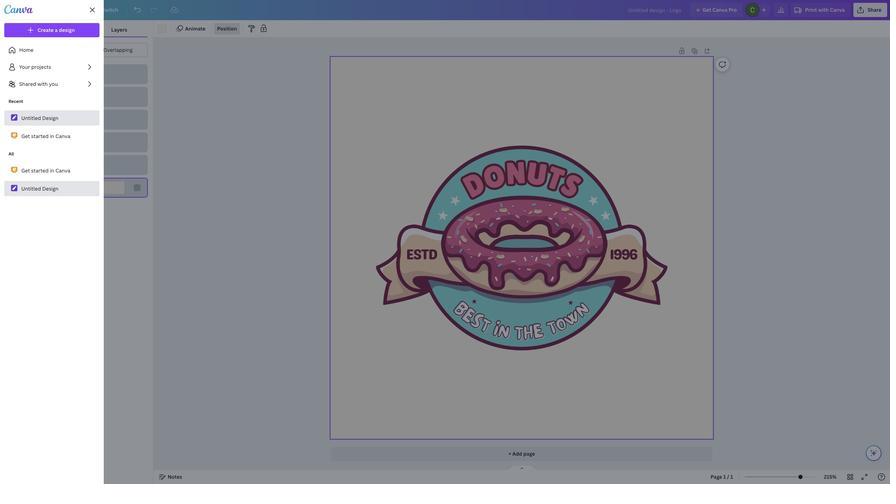 Task type: locate. For each thing, give the bounding box(es) containing it.
your projects
[[19, 64, 51, 70]]

2 get started in canva from the top
[[21, 167, 70, 174]]

0 vertical spatial untitled
[[21, 115, 41, 121]]

design
[[7, 35, 19, 40], [42, 115, 58, 121], [42, 185, 58, 192]]

0 vertical spatial in
[[50, 133, 54, 139]]

1 vertical spatial design
[[42, 115, 58, 121]]

design for 2nd untitled design button
[[42, 185, 58, 192]]

0 vertical spatial design
[[7, 35, 19, 40]]

1 right the /
[[730, 474, 733, 481]]

None button
[[33, 44, 89, 56]]

0 vertical spatial started
[[31, 133, 49, 139]]

1 get started in canva from the top
[[21, 133, 70, 139]]

home up the your
[[19, 47, 33, 53]]

0 vertical spatial untitled design button
[[4, 110, 99, 126]]

home link inside main menu bar
[[23, 3, 49, 17]]

create a design
[[38, 27, 75, 33]]

canva for 1st get started in canva link from the bottom
[[55, 167, 70, 174]]

1 1 from the left
[[723, 474, 726, 481]]

pro
[[729, 6, 737, 13]]

recent
[[9, 98, 23, 104]]

0 vertical spatial canva
[[712, 6, 727, 13]]

1 list from the top
[[4, 43, 99, 91]]

2 vertical spatial get
[[21, 167, 30, 174]]

untitled design for first untitled design button
[[21, 115, 58, 121]]

design button
[[0, 20, 26, 46]]

1 vertical spatial untitled
[[21, 185, 41, 192]]

1 vertical spatial 1996
[[610, 246, 637, 263]]

home
[[28, 6, 43, 13], [19, 47, 33, 53]]

1 vertical spatial canva
[[55, 133, 70, 139]]

notes
[[168, 474, 182, 481]]

+ add page
[[509, 451, 535, 458]]

untitled design right brand in the top of the page
[[21, 115, 58, 121]]

1 vertical spatial get
[[21, 133, 30, 139]]

started right draw
[[31, 167, 49, 174]]

0 vertical spatial home
[[28, 6, 43, 13]]

elements
[[5, 60, 21, 65]]

get right uploads on the left top of the page
[[21, 133, 30, 139]]

1 vertical spatial in
[[50, 167, 54, 174]]

home link up your projects button
[[4, 43, 99, 57]]

list containing untitled design
[[4, 94, 99, 144]]

canva
[[712, 6, 727, 13], [55, 133, 70, 139], [55, 167, 70, 174]]

1996
[[82, 70, 96, 79], [610, 246, 637, 263]]

1 vertical spatial untitled design
[[21, 185, 58, 192]]

add
[[512, 451, 522, 458]]

2 in from the top
[[50, 167, 54, 174]]

1 horizontal spatial 1996
[[610, 246, 637, 263]]

1 in from the top
[[50, 133, 54, 139]]

draw
[[8, 163, 17, 168]]

0 vertical spatial home link
[[23, 3, 49, 17]]

1 vertical spatial get started in canva link
[[4, 163, 99, 178]]

home link up create
[[23, 3, 49, 17]]

layers button
[[91, 23, 147, 37]]

overlapping
[[103, 47, 133, 53]]

2 untitled from the top
[[21, 185, 41, 192]]

1 vertical spatial untitled design button
[[4, 181, 99, 196]]

your
[[19, 64, 30, 70]]

1 vertical spatial started
[[31, 167, 49, 174]]

arrange button
[[31, 23, 91, 37]]

2 vertical spatial design
[[42, 185, 58, 192]]

0 vertical spatial get started in canva link
[[4, 129, 99, 144]]

1 untitled design from the top
[[21, 115, 58, 121]]

your projects button
[[4, 60, 99, 74]]

projects button
[[0, 174, 26, 199]]

1 started from the top
[[31, 133, 49, 139]]

1 untitled from the top
[[21, 115, 41, 121]]

projects
[[31, 64, 51, 70]]

get
[[703, 6, 711, 13], [21, 133, 30, 139], [21, 167, 30, 174]]

1 untitled design button from the top
[[4, 110, 99, 126]]

1 horizontal spatial 1
[[730, 474, 733, 481]]

create
[[38, 27, 54, 33]]

3 list from the top
[[4, 147, 99, 196]]

get right draw
[[21, 167, 30, 174]]

all
[[9, 151, 14, 157]]

1 vertical spatial list
[[4, 94, 99, 144]]

0 vertical spatial get
[[703, 6, 711, 13]]

create a design button
[[4, 23, 99, 37]]

get started in canva right draw
[[21, 167, 70, 174]]

Design title text field
[[622, 3, 688, 17]]

projects
[[6, 188, 20, 193]]

untitled design button
[[4, 110, 99, 126], [4, 181, 99, 196]]

0 horizontal spatial 1996
[[82, 70, 96, 79]]

1 get started in canva link from the top
[[4, 129, 99, 144]]

started
[[31, 133, 49, 139], [31, 167, 49, 174]]

you
[[49, 81, 58, 87]]

2 untitled design button from the top
[[4, 181, 99, 196]]

1 vertical spatial home
[[19, 47, 33, 53]]

in
[[50, 133, 54, 139], [50, 167, 54, 174]]

canva for 1st get started in canva link from the top of the page
[[55, 133, 70, 139]]

2 1 from the left
[[730, 474, 733, 481]]

0 vertical spatial 1996
[[82, 70, 96, 79]]

2 vertical spatial canva
[[55, 167, 70, 174]]

get started in canva link
[[4, 129, 99, 144], [4, 163, 99, 178]]

1 vertical spatial home link
[[4, 43, 99, 57]]

0 vertical spatial list
[[4, 43, 99, 91]]

draw button
[[0, 148, 26, 174]]

home inside main menu bar
[[28, 6, 43, 13]]

shared with you button
[[4, 77, 99, 91]]

untitled
[[21, 115, 41, 121], [21, 185, 41, 192]]

untitled for first untitled design button
[[21, 115, 41, 121]]

untitled right projects
[[21, 185, 41, 192]]

home link
[[23, 3, 49, 17], [4, 43, 99, 57]]

get started in canva right uploads on the left top of the page
[[21, 133, 70, 139]]

in for 1st get started in canva link from the bottom
[[50, 167, 54, 174]]

brand
[[8, 112, 18, 117]]

2 list from the top
[[4, 94, 99, 144]]

shared with you
[[19, 81, 58, 87]]

1 vertical spatial get started in canva
[[21, 167, 70, 174]]

page
[[711, 474, 722, 481]]

1996 inside button
[[82, 70, 96, 79]]

+
[[509, 451, 511, 458]]

2 get started in canva link from the top
[[4, 163, 99, 178]]

0 vertical spatial untitled design
[[21, 115, 58, 121]]

get left pro
[[703, 6, 711, 13]]

started right uploads button
[[31, 133, 49, 139]]

0 horizontal spatial 1
[[723, 474, 726, 481]]

untitled right brand in the top of the page
[[21, 115, 41, 121]]

canva inside button
[[712, 6, 727, 13]]

2 vertical spatial list
[[4, 147, 99, 196]]

list containing get started in canva
[[4, 147, 99, 196]]

1
[[723, 474, 726, 481], [730, 474, 733, 481]]

2 started from the top
[[31, 167, 49, 174]]

0 vertical spatial get started in canva
[[21, 133, 70, 139]]

with
[[37, 81, 48, 87]]

get started in canva
[[21, 133, 70, 139], [21, 167, 70, 174]]

main menu bar
[[0, 0, 890, 20]]

2 untitled design from the top
[[21, 185, 58, 192]]

Overlapping button
[[90, 44, 146, 56]]

list
[[4, 43, 99, 91], [4, 94, 99, 144], [4, 147, 99, 196]]

started for 1st get started in canva link from the bottom
[[31, 167, 49, 174]]

untitled design right projects
[[21, 185, 58, 192]]

started for 1st get started in canva link from the top of the page
[[31, 133, 49, 139]]

brand button
[[0, 97, 26, 123]]

uploads
[[6, 137, 20, 142]]

home up create
[[28, 6, 43, 13]]

1 left the /
[[723, 474, 726, 481]]

untitled design
[[21, 115, 58, 121], [21, 185, 58, 192]]



Task type: vqa. For each thing, say whether or not it's contained in the screenshot.
list containing Home
yes



Task type: describe. For each thing, give the bounding box(es) containing it.
side panel tab list
[[0, 20, 26, 225]]

get for 1st get started in canva link from the bottom
[[21, 167, 30, 174]]

shared
[[19, 81, 36, 87]]

notes button
[[156, 472, 185, 483]]

arrange
[[52, 26, 71, 33]]

/
[[727, 474, 729, 481]]

design
[[59, 27, 75, 33]]

switch
[[102, 6, 118, 13]]

layers
[[111, 26, 127, 33]]

elements button
[[0, 46, 26, 71]]

in for 1st get started in canva link from the top of the page
[[50, 133, 54, 139]]

uploads button
[[0, 123, 26, 148]]

get for 1st get started in canva link from the top of the page
[[21, 133, 30, 139]]

design inside side panel tab list
[[7, 35, 19, 40]]

page
[[523, 451, 535, 458]]

design for first untitled design button
[[42, 115, 58, 121]]

estd
[[406, 246, 437, 263]]

magic switch
[[86, 6, 118, 13]]

text button
[[0, 71, 26, 97]]

untitled design for 2nd untitled design button
[[21, 185, 58, 192]]

canva assistant image
[[869, 449, 878, 458]]

list containing home
[[4, 43, 99, 91]]

get canva pro button
[[690, 3, 743, 17]]

get canva pro
[[703, 6, 737, 13]]

position button
[[214, 23, 240, 34]]

magic switch button
[[74, 3, 124, 17]]

get inside button
[[703, 6, 711, 13]]

page 1 / 1
[[711, 474, 733, 481]]

1996 button
[[31, 64, 148, 84]]

show pages image
[[505, 465, 539, 471]]

untitled for 2nd untitled design button
[[21, 185, 41, 192]]

+ add page button
[[331, 447, 712, 462]]

a
[[55, 27, 58, 33]]

position
[[217, 25, 237, 32]]

magic
[[86, 6, 101, 13]]

text
[[9, 86, 16, 91]]



